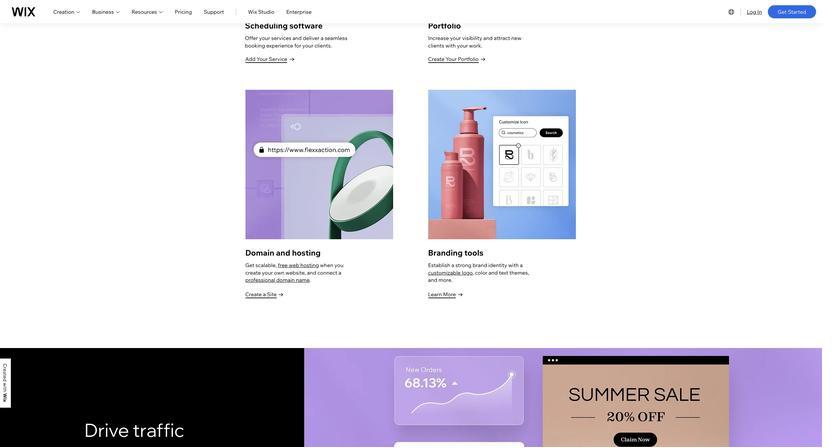 Task type: vqa. For each thing, say whether or not it's contained in the screenshot.
'Service'
yes



Task type: describe. For each thing, give the bounding box(es) containing it.
professional
[[245, 277, 275, 284]]

create for create a site
[[245, 291, 262, 298]]

your down deliver
[[302, 42, 313, 49]]

that
[[84, 443, 120, 448]]

identity
[[488, 262, 507, 269]]

started
[[788, 8, 806, 15]]

wix studio
[[248, 8, 274, 15]]

work.
[[469, 42, 482, 49]]

support
[[204, 8, 224, 15]]

establish a strong brand identity with a customizable logo
[[428, 262, 523, 276]]

add your service link
[[245, 55, 294, 64]]

customizable
[[428, 270, 461, 276]]

creation
[[53, 8, 74, 15]]

your for create
[[446, 56, 457, 62]]

your down visibility
[[457, 42, 468, 49]]

learn more link
[[428, 290, 463, 300]]

and down the identity
[[489, 270, 498, 276]]

enterprise
[[286, 8, 312, 15]]

your up booking in the left of the page
[[259, 35, 270, 42]]

logo
[[462, 270, 473, 276]]

0 vertical spatial hosting
[[292, 248, 321, 258]]

pricing
[[175, 8, 192, 15]]

website,
[[286, 270, 306, 276]]

connect
[[317, 270, 337, 276]]

add
[[245, 56, 256, 62]]

add your service
[[245, 56, 287, 62]]

domain
[[276, 277, 295, 284]]

create a site
[[245, 291, 277, 298]]

a inside when you create your own website, and connect a professional domain name .
[[339, 270, 341, 276]]

a left site
[[263, 291, 266, 298]]

1 vertical spatial hosting
[[300, 262, 319, 269]]

scheduling
[[245, 21, 288, 30]]

business
[[92, 8, 114, 15]]

get for get started
[[778, 8, 787, 15]]

you
[[335, 262, 343, 269]]

log in link
[[747, 8, 762, 16]]

a up 'customizable logo' link
[[451, 262, 454, 269]]

experience
[[266, 42, 293, 49]]

learn
[[428, 291, 442, 298]]

new
[[511, 35, 521, 42]]

themes,
[[510, 270, 529, 276]]

learn more
[[428, 291, 456, 298]]

professional domain name link
[[245, 277, 310, 284]]

increase
[[428, 35, 449, 42]]

and up free
[[276, 248, 290, 258]]

services
[[271, 35, 291, 42]]

with inside establish a strong brand identity with a customizable logo
[[508, 262, 519, 269]]

studio
[[258, 8, 274, 15]]

drive
[[84, 419, 129, 442]]

offer
[[245, 35, 258, 42]]

get for get scalable, free web hosting
[[245, 262, 254, 269]]

when you create your own website, and connect a professional domain name .
[[245, 262, 343, 284]]

log
[[747, 8, 756, 15]]

customizable logo link
[[428, 270, 473, 276]]

with inside increase your visibility and attract new clients with your work.
[[445, 42, 456, 49]]

offer your services and deliver a seamless booking experience for your clients.
[[245, 35, 347, 49]]

, color and text themes, and more.
[[428, 270, 529, 284]]

0 vertical spatial portfolio
[[428, 21, 461, 30]]

log in
[[747, 8, 762, 15]]

support link
[[204, 8, 224, 16]]

web
[[289, 262, 299, 269]]

traffic
[[133, 419, 184, 442]]

social media and email marketing campaign for a coffee roaster. image
[[304, 349, 822, 448]]

scalable,
[[256, 262, 277, 269]]

logo maker tool creating a customized icon for a cosmetics company. image
[[428, 90, 576, 240]]

create
[[245, 270, 261, 276]]

a up the themes, on the bottom of page
[[520, 262, 523, 269]]



Task type: locate. For each thing, give the bounding box(es) containing it.
clients
[[428, 42, 444, 49]]

converts
[[123, 443, 198, 448]]

scheduling software
[[245, 21, 323, 30]]

your left visibility
[[450, 35, 461, 42]]

tools
[[464, 248, 483, 258]]

0 vertical spatial create
[[428, 56, 445, 62]]

creation button
[[53, 8, 80, 16]]

domain
[[245, 248, 274, 258]]

get scalable, free web hosting
[[245, 262, 319, 269]]

1 horizontal spatial get
[[778, 8, 787, 15]]

free
[[278, 262, 288, 269]]

text
[[499, 270, 508, 276]]

language selector, english selected image
[[728, 8, 735, 16]]

created with wix image
[[3, 364, 7, 403]]

your for add
[[257, 56, 268, 62]]

in
[[757, 8, 762, 15]]

and
[[292, 35, 302, 42], [483, 35, 493, 42], [276, 248, 290, 258], [307, 270, 316, 276], [489, 270, 498, 276], [428, 277, 437, 284]]

and inside offer your services and deliver a seamless booking experience for your clients.
[[292, 35, 302, 42]]

branding tools
[[428, 248, 483, 258]]

when
[[320, 262, 333, 269]]

hosting up "free web hosting" link
[[292, 248, 321, 258]]

and up for
[[292, 35, 302, 42]]

with up create your portfolio
[[445, 42, 456, 49]]

get started
[[778, 8, 806, 15]]

a
[[321, 35, 324, 42], [451, 262, 454, 269], [520, 262, 523, 269], [339, 270, 341, 276], [263, 291, 266, 298]]

,
[[473, 270, 474, 276]]

and left more.
[[428, 277, 437, 284]]

create down professional
[[245, 291, 262, 298]]

options for booking beauty treatments with wix bookings image
[[245, 0, 393, 12]]

for
[[294, 42, 301, 49]]

own
[[274, 270, 284, 276]]

name
[[296, 277, 310, 284]]

get
[[778, 8, 787, 15], [245, 262, 254, 269]]

software
[[290, 21, 323, 30]]

booking
[[245, 42, 265, 49]]

and up .
[[307, 270, 316, 276]]

create a site link
[[245, 290, 283, 300]]

service
[[269, 56, 287, 62]]

brand
[[473, 262, 487, 269]]

0 horizontal spatial with
[[445, 42, 456, 49]]

create for create your portfolio
[[428, 56, 445, 62]]

1 horizontal spatial create
[[428, 56, 445, 62]]

branding
[[428, 248, 463, 258]]

0 horizontal spatial create
[[245, 291, 262, 298]]

your right add
[[257, 56, 268, 62]]

1 horizontal spatial your
[[446, 56, 457, 62]]

attract
[[494, 35, 510, 42]]

create
[[428, 56, 445, 62], [245, 291, 262, 298]]

website domain image
[[245, 90, 393, 240]]

your
[[257, 56, 268, 62], [446, 56, 457, 62]]

enterprise link
[[286, 8, 312, 16]]

0 horizontal spatial get
[[245, 262, 254, 269]]

0 vertical spatial with
[[445, 42, 456, 49]]

a inside offer your services and deliver a seamless booking experience for your clients.
[[321, 35, 324, 42]]

seamless
[[325, 35, 347, 42]]

increase your visibility and attract new clients with your work.
[[428, 35, 521, 49]]

1 vertical spatial get
[[245, 262, 254, 269]]

1 vertical spatial create
[[245, 291, 262, 298]]

resources
[[132, 8, 157, 15]]

more.
[[439, 277, 453, 284]]

your inside when you create your own website, and connect a professional domain name .
[[262, 270, 273, 276]]

and inside when you create your own website, and connect a professional domain name .
[[307, 270, 316, 276]]

pricing link
[[175, 8, 192, 16]]

hosting
[[292, 248, 321, 258], [300, 262, 319, 269]]

.
[[310, 277, 311, 284]]

with up the themes, on the bottom of page
[[508, 262, 519, 269]]

your
[[259, 35, 270, 42], [450, 35, 461, 42], [302, 42, 313, 49], [457, 42, 468, 49], [262, 270, 273, 276]]

with
[[445, 42, 456, 49], [508, 262, 519, 269]]

1 vertical spatial portfolio
[[458, 56, 479, 62]]

wix studio link
[[248, 8, 274, 16]]

more
[[443, 291, 456, 298]]

1 horizontal spatial with
[[508, 262, 519, 269]]

and inside increase your visibility and attract new clients with your work.
[[483, 35, 493, 42]]

create your portfolio link
[[428, 55, 485, 64]]

0 vertical spatial get
[[778, 8, 787, 15]]

wix
[[248, 8, 257, 15]]

1 vertical spatial with
[[508, 262, 519, 269]]

your down the scalable,
[[262, 270, 273, 276]]

create your portfolio
[[428, 56, 479, 62]]

a up clients.
[[321, 35, 324, 42]]

hosting up .
[[300, 262, 319, 269]]

get started link
[[768, 5, 816, 18]]

get up "create"
[[245, 262, 254, 269]]

resources button
[[132, 8, 163, 16]]

domain and hosting
[[245, 248, 321, 258]]

2 your from the left
[[446, 56, 457, 62]]

0 horizontal spatial your
[[257, 56, 268, 62]]

strong
[[456, 262, 472, 269]]

free web hosting link
[[278, 262, 319, 269]]

business button
[[92, 8, 120, 16]]

a down 'you'
[[339, 270, 341, 276]]

drive traffic that converts
[[84, 419, 198, 448]]

visibility
[[462, 35, 482, 42]]

color
[[475, 270, 487, 276]]

your down increase at the top of the page
[[446, 56, 457, 62]]

site
[[267, 291, 277, 298]]

clients.
[[315, 42, 332, 49]]

portfolio up increase at the top of the page
[[428, 21, 461, 30]]

1 your from the left
[[257, 56, 268, 62]]

deliver
[[303, 35, 320, 42]]

and left attract in the top right of the page
[[483, 35, 493, 42]]

get left started on the right top
[[778, 8, 787, 15]]

establish
[[428, 262, 450, 269]]

create down clients
[[428, 56, 445, 62]]

portfolio
[[428, 21, 461, 30], [458, 56, 479, 62]]

portfolio down work.
[[458, 56, 479, 62]]



